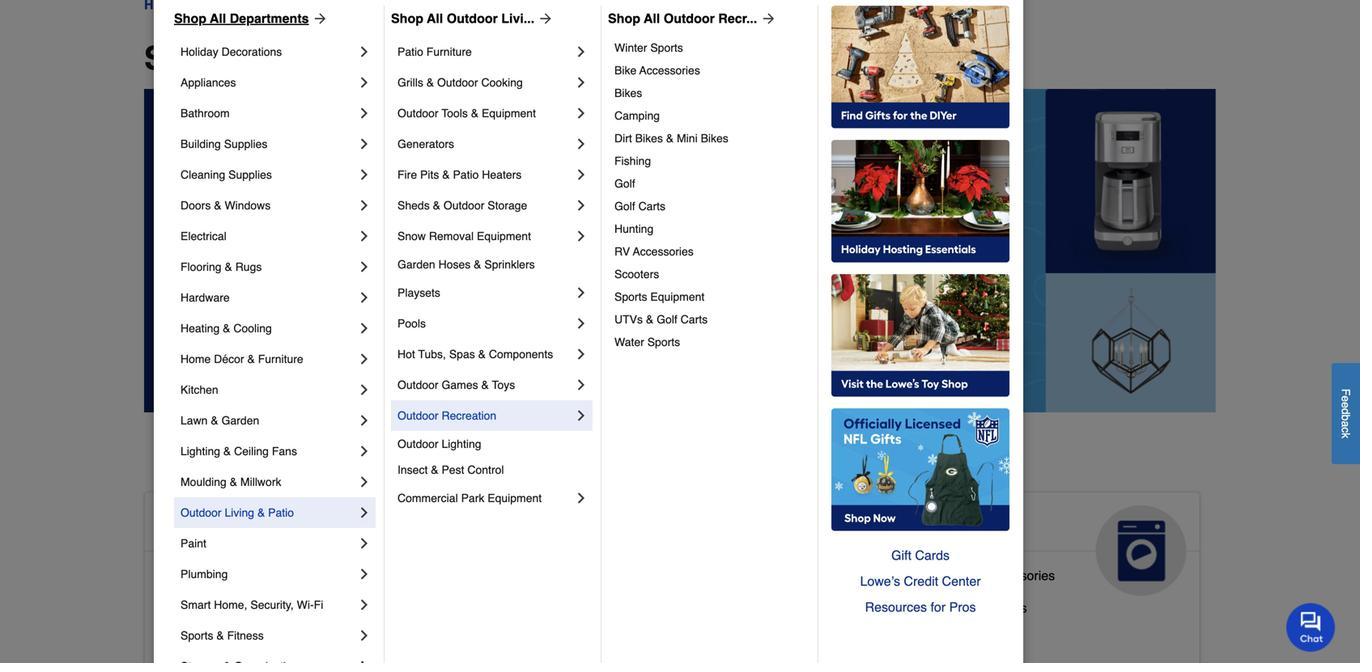Task type: locate. For each thing, give the bounding box(es) containing it.
1 horizontal spatial arrow right image
[[534, 11, 554, 27]]

& right lawn
[[211, 415, 218, 427]]

hunting link
[[614, 218, 806, 240]]

0 vertical spatial accessories
[[639, 64, 700, 77]]

3 accessible from the top
[[158, 601, 220, 616]]

departments inside "shop all departments" link
[[230, 11, 309, 26]]

arrow right image inside shop all outdoor livi... link
[[534, 11, 554, 27]]

lighting up pest
[[442, 438, 481, 451]]

commercial
[[398, 492, 458, 505]]

& right the sheds
[[433, 199, 440, 212]]

shop all outdoor livi... link
[[391, 9, 554, 28]]

chevron right image for plumbing
[[356, 567, 372, 583]]

accessible up smart
[[158, 569, 220, 584]]

chevron right image for hot tubs, spas & components
[[573, 347, 589, 363]]

patio up grills
[[398, 45, 423, 58]]

& inside animal & pet care
[[600, 512, 617, 538]]

outdoor recreation
[[398, 410, 496, 423]]

2 vertical spatial home
[[269, 633, 304, 648]]

& left ceiling
[[223, 445, 231, 458]]

& left cooling
[[223, 322, 230, 335]]

resources for pros link
[[831, 595, 1010, 621]]

1 horizontal spatial furniture
[[427, 45, 472, 58]]

& down accessible bedroom link
[[216, 630, 224, 643]]

e
[[1340, 396, 1352, 402], [1340, 402, 1352, 409]]

patio for outdoor living & patio
[[268, 507, 294, 520]]

bathroom up "building"
[[181, 107, 230, 120]]

3 arrow right image from the left
[[757, 11, 777, 27]]

cooking
[[481, 76, 523, 89]]

& right hoses
[[474, 258, 481, 271]]

heating
[[181, 322, 220, 335]]

e up the d
[[1340, 396, 1352, 402]]

1 horizontal spatial pet
[[623, 512, 658, 538]]

& left 'millwork'
[[230, 476, 237, 489]]

all up holiday decorations
[[210, 11, 226, 26]]

pros
[[949, 600, 976, 615]]

carts down sports equipment link
[[681, 313, 708, 326]]

golf up hunting
[[614, 200, 635, 213]]

1 vertical spatial golf
[[614, 200, 635, 213]]

all up winter sports
[[644, 11, 660, 26]]

bikes down camping
[[635, 132, 663, 145]]

arrow right image inside "shop all departments" link
[[309, 11, 328, 27]]

mini
[[677, 132, 698, 145]]

accessible for accessible bathroom
[[158, 569, 220, 584]]

sports & fitness link
[[181, 621, 356, 652]]

0 horizontal spatial carts
[[638, 200, 666, 213]]

accessories down winter sports
[[639, 64, 700, 77]]

grills & outdoor cooking link
[[398, 67, 573, 98]]

& right 'houses,'
[[630, 627, 638, 642]]

1 horizontal spatial garden
[[398, 258, 435, 271]]

games
[[442, 379, 478, 392]]

0 horizontal spatial shop
[[174, 11, 206, 26]]

beverage & wine chillers
[[879, 601, 1027, 616]]

chevron right image for building supplies
[[356, 136, 372, 152]]

0 vertical spatial patio
[[398, 45, 423, 58]]

equipment up sprinklers
[[477, 230, 531, 243]]

supplies up cleaning supplies
[[224, 138, 268, 151]]

equipment down cooking on the left top of page
[[482, 107, 536, 120]]

supplies up windows
[[228, 168, 272, 181]]

smart
[[181, 599, 211, 612]]

pet
[[623, 512, 658, 538], [519, 627, 538, 642]]

accessories up chillers
[[986, 569, 1055, 584]]

0 vertical spatial supplies
[[224, 138, 268, 151]]

1 vertical spatial garden
[[221, 415, 259, 427]]

supplies
[[224, 138, 268, 151], [228, 168, 272, 181], [576, 595, 626, 610]]

pet inside animal & pet care
[[623, 512, 658, 538]]

outdoor games & toys link
[[398, 370, 573, 401]]

1 arrow right image from the left
[[309, 11, 328, 27]]

appliances link up chillers
[[866, 493, 1200, 597]]

1 horizontal spatial carts
[[681, 313, 708, 326]]

hot
[[398, 348, 415, 361]]

home up kitchen
[[181, 353, 211, 366]]

pits
[[420, 168, 439, 181]]

livi...
[[501, 11, 534, 26]]

garden up lighting & ceiling fans
[[221, 415, 259, 427]]

carts up hunting
[[638, 200, 666, 213]]

0 vertical spatial carts
[[638, 200, 666, 213]]

2 shop from the left
[[391, 11, 423, 26]]

2 accessible from the top
[[158, 569, 220, 584]]

appliances link down decorations
[[181, 67, 356, 98]]

& inside 'link'
[[257, 633, 266, 648]]

appliances down holiday
[[181, 76, 236, 89]]

1 vertical spatial supplies
[[228, 168, 272, 181]]

2 horizontal spatial patio
[[453, 168, 479, 181]]

doors & windows
[[181, 199, 271, 212]]

shop up winter at the left
[[608, 11, 640, 26]]

utvs & golf carts
[[614, 313, 708, 326]]

arrow right image up winter sports link
[[757, 11, 777, 27]]

all up patio furniture
[[427, 11, 443, 26]]

equipment inside sports equipment link
[[650, 291, 705, 304]]

0 vertical spatial departments
[[230, 11, 309, 26]]

chevron right image for electrical
[[356, 228, 372, 245]]

0 horizontal spatial appliances link
[[181, 67, 356, 98]]

2 arrow right image from the left
[[534, 11, 554, 27]]

2 horizontal spatial shop
[[608, 11, 640, 26]]

1 vertical spatial pet
[[519, 627, 538, 642]]

outdoor down moulding
[[181, 507, 221, 520]]

1 vertical spatial departments
[[283, 40, 481, 77]]

chevron right image
[[356, 44, 372, 60], [356, 74, 372, 91], [573, 74, 589, 91], [573, 136, 589, 152], [573, 167, 589, 183], [356, 198, 372, 214], [573, 198, 589, 214], [356, 228, 372, 245], [573, 316, 589, 332], [356, 321, 372, 337], [356, 351, 372, 368], [573, 377, 589, 393], [356, 413, 372, 429], [356, 444, 372, 460], [573, 491, 589, 507], [356, 505, 372, 521], [356, 597, 372, 614], [356, 628, 372, 644]]

generators link
[[398, 129, 573, 159]]

beds,
[[542, 627, 575, 642]]

animal & pet care link
[[506, 493, 839, 597]]

removal
[[429, 230, 474, 243]]

bathroom
[[181, 107, 230, 120], [223, 569, 280, 584]]

&
[[426, 76, 434, 89], [471, 107, 479, 120], [666, 132, 674, 145], [442, 168, 450, 181], [214, 199, 221, 212], [433, 199, 440, 212], [474, 258, 481, 271], [225, 261, 232, 274], [646, 313, 654, 326], [223, 322, 230, 335], [478, 348, 486, 361], [247, 353, 255, 366], [481, 379, 489, 392], [211, 415, 218, 427], [223, 445, 231, 458], [431, 464, 438, 477], [230, 476, 237, 489], [257, 507, 265, 520], [600, 512, 617, 538], [974, 569, 982, 584], [938, 601, 947, 616], [630, 627, 638, 642], [216, 630, 224, 643], [257, 633, 266, 648]]

shop up holiday
[[174, 11, 206, 26]]

outdoor up snow removal equipment
[[444, 199, 484, 212]]

outdoor recreation link
[[398, 401, 573, 432]]

appliances up the cards
[[879, 512, 1000, 538]]

chevron right image for outdoor living & patio
[[356, 505, 372, 521]]

chevron right image for commercial park equipment
[[573, 491, 589, 507]]

outdoor up tools
[[437, 76, 478, 89]]

0 vertical spatial appliances
[[181, 76, 236, 89]]

departments
[[230, 11, 309, 26], [283, 40, 481, 77]]

lawn
[[181, 415, 208, 427]]

0 horizontal spatial arrow right image
[[309, 11, 328, 27]]

furniture down heating & cooling link
[[258, 353, 303, 366]]

& right grills
[[426, 76, 434, 89]]

home
[[181, 353, 211, 366], [283, 512, 346, 538], [269, 633, 304, 648]]

home down moulding & millwork link
[[283, 512, 346, 538]]

shop all departments
[[144, 40, 481, 77]]

1 shop from the left
[[174, 11, 206, 26]]

all for shop all outdoor livi...
[[427, 11, 443, 26]]

& right the animal
[[600, 512, 617, 538]]

resources for pros
[[865, 600, 976, 615]]

chevron right image for paint
[[356, 536, 372, 552]]

livestock supplies link
[[519, 591, 626, 623]]

1 horizontal spatial patio
[[398, 45, 423, 58]]

sports down utvs & golf carts
[[647, 336, 680, 349]]

utvs
[[614, 313, 643, 326]]

accessible
[[158, 512, 276, 538], [158, 569, 220, 584], [158, 601, 220, 616], [158, 633, 220, 648]]

departments for shop all departments
[[230, 11, 309, 26]]

1 horizontal spatial shop
[[391, 11, 423, 26]]

1 vertical spatial carts
[[681, 313, 708, 326]]

home inside 'link'
[[269, 633, 304, 648]]

0 vertical spatial garden
[[398, 258, 435, 271]]

arrow right image for shop all departments
[[309, 11, 328, 27]]

e up b
[[1340, 402, 1352, 409]]

bathroom up smart home, security, wi-fi
[[223, 569, 280, 584]]

bikes
[[614, 87, 642, 100], [635, 132, 663, 145], [701, 132, 729, 145]]

arrow right image up patio furniture link
[[534, 11, 554, 27]]

patio up sheds & outdoor storage
[[453, 168, 479, 181]]

rv accessories
[[614, 245, 694, 258]]

4 accessible from the top
[[158, 633, 220, 648]]

0 vertical spatial furniture
[[427, 45, 472, 58]]

recreation
[[442, 410, 496, 423]]

golf carts
[[614, 200, 666, 213]]

accessible down moulding
[[158, 512, 276, 538]]

chevron right image
[[573, 44, 589, 60], [356, 105, 372, 121], [573, 105, 589, 121], [356, 136, 372, 152], [356, 167, 372, 183], [573, 228, 589, 245], [356, 259, 372, 275], [573, 285, 589, 301], [356, 290, 372, 306], [573, 347, 589, 363], [356, 382, 372, 398], [573, 408, 589, 424], [356, 474, 372, 491], [356, 536, 372, 552], [356, 567, 372, 583], [356, 659, 372, 664]]

golf carts link
[[614, 195, 806, 218]]

2 vertical spatial supplies
[[576, 595, 626, 610]]

accessible for accessible entry & home
[[158, 633, 220, 648]]

accessible bathroom link
[[158, 565, 280, 597]]

0 horizontal spatial lighting
[[181, 445, 220, 458]]

furniture up grills & outdoor cooking
[[427, 45, 472, 58]]

lowe's credit center
[[860, 574, 981, 589]]

flooring & rugs
[[181, 261, 262, 274]]

bikes link
[[614, 82, 806, 104]]

k
[[1340, 433, 1352, 439]]

carts inside "utvs & golf carts" link
[[681, 313, 708, 326]]

camping link
[[614, 104, 806, 127]]

garden up playsets
[[398, 258, 435, 271]]

chevron right image for playsets
[[573, 285, 589, 301]]

shop all outdoor recr... link
[[608, 9, 777, 28]]

0 horizontal spatial patio
[[268, 507, 294, 520]]

chevron right image for sports & fitness
[[356, 628, 372, 644]]

golf for golf carts
[[614, 200, 635, 213]]

0 vertical spatial pet
[[623, 512, 658, 538]]

2 horizontal spatial arrow right image
[[757, 11, 777, 27]]

2 vertical spatial golf
[[657, 313, 677, 326]]

shop up patio furniture
[[391, 11, 423, 26]]

& right entry
[[257, 633, 266, 648]]

1 accessible from the top
[[158, 512, 276, 538]]

outdoor down hot on the bottom
[[398, 379, 438, 392]]

home down the "security,"
[[269, 633, 304, 648]]

1 vertical spatial furniture
[[258, 353, 303, 366]]

0 horizontal spatial furniture
[[258, 353, 303, 366]]

chevron right image for cleaning supplies
[[356, 167, 372, 183]]

chevron right image for outdoor games & toys
[[573, 377, 589, 393]]

a
[[1340, 421, 1352, 428]]

patio up paint link
[[268, 507, 294, 520]]

golf down the sports equipment
[[657, 313, 677, 326]]

equipment down insect & pest control link
[[488, 492, 542, 505]]

supplies for cleaning supplies
[[228, 168, 272, 181]]

carts
[[638, 200, 666, 213], [681, 313, 708, 326]]

shop for shop all outdoor recr...
[[608, 11, 640, 26]]

water
[[614, 336, 644, 349]]

accessible down plumbing
[[158, 601, 220, 616]]

control
[[467, 464, 504, 477]]

& left pest
[[431, 464, 438, 477]]

sports equipment link
[[614, 286, 806, 308]]

dirt bikes & mini bikes link
[[614, 127, 806, 150]]

electrical
[[181, 230, 227, 243]]

arrow right image for shop all outdoor livi...
[[534, 11, 554, 27]]

fire pits & patio heaters
[[398, 168, 522, 181]]

1 vertical spatial patio
[[453, 168, 479, 181]]

equipment inside snow removal equipment link
[[477, 230, 531, 243]]

golf down fishing
[[614, 177, 635, 190]]

gift cards link
[[831, 543, 1010, 569]]

& left pros
[[938, 601, 947, 616]]

1 vertical spatial accessories
[[633, 245, 694, 258]]

shop for shop all outdoor livi...
[[391, 11, 423, 26]]

2 horizontal spatial furniture
[[642, 627, 694, 642]]

flooring
[[181, 261, 221, 274]]

0 vertical spatial golf
[[614, 177, 635, 190]]

2 vertical spatial patio
[[268, 507, 294, 520]]

electrical link
[[181, 221, 356, 252]]

kitchen
[[181, 384, 218, 397]]

accessible down smart
[[158, 633, 220, 648]]

accessories up scooters
[[633, 245, 694, 258]]

0 horizontal spatial pet
[[519, 627, 538, 642]]

1 vertical spatial bathroom
[[223, 569, 280, 584]]

arrow right image up shop all departments
[[309, 11, 328, 27]]

accessible home image
[[375, 506, 465, 597]]

all
[[210, 11, 226, 26], [427, 11, 443, 26], [644, 11, 660, 26], [233, 40, 274, 77]]

hunting
[[614, 223, 654, 236]]

furniture right 'houses,'
[[642, 627, 694, 642]]

smart home, security, wi-fi link
[[181, 590, 356, 621]]

snow removal equipment
[[398, 230, 531, 243]]

golf for golf
[[614, 177, 635, 190]]

outdoor
[[447, 11, 498, 26], [664, 11, 715, 26], [437, 76, 478, 89], [398, 107, 438, 120], [444, 199, 484, 212], [398, 379, 438, 392], [398, 410, 438, 423], [398, 438, 438, 451], [181, 507, 221, 520]]

3 shop from the left
[[608, 11, 640, 26]]

chevron right image for hardware
[[356, 290, 372, 306]]

accessible inside 'link'
[[158, 633, 220, 648]]

supplies up 'houses,'
[[576, 595, 626, 610]]

chevron right image for lawn & garden
[[356, 413, 372, 429]]

arrow right image
[[309, 11, 328, 27], [534, 11, 554, 27], [757, 11, 777, 27]]

1 horizontal spatial appliances link
[[866, 493, 1200, 597]]

chevron right image for outdoor tools & equipment
[[573, 105, 589, 121]]

patio
[[398, 45, 423, 58], [453, 168, 479, 181], [268, 507, 294, 520]]

holiday decorations
[[181, 45, 282, 58]]

0 vertical spatial appliances link
[[181, 67, 356, 98]]

1 vertical spatial appliances
[[879, 512, 1000, 538]]

lighting up moulding
[[181, 445, 220, 458]]

1 vertical spatial appliances link
[[866, 493, 1200, 597]]

doors & windows link
[[181, 190, 356, 221]]

accessible for accessible bedroom
[[158, 601, 220, 616]]

golf link
[[614, 172, 806, 195]]

scooters
[[614, 268, 659, 281]]

0 horizontal spatial appliances
[[181, 76, 236, 89]]

equipment up utvs & golf carts
[[650, 291, 705, 304]]

credit
[[904, 574, 938, 589]]

generators
[[398, 138, 454, 151]]

heaters
[[482, 168, 522, 181]]

dirt
[[614, 132, 632, 145]]

plumbing
[[181, 568, 228, 581]]

arrow right image inside shop all outdoor recr... link
[[757, 11, 777, 27]]

sports down accessible bedroom link
[[181, 630, 213, 643]]

chevron right image for generators
[[573, 136, 589, 152]]



Task type: vqa. For each thing, say whether or not it's contained in the screenshot.
Fi
yes



Task type: describe. For each thing, give the bounding box(es) containing it.
outdoor living & patio link
[[181, 498, 356, 529]]

living
[[225, 507, 254, 520]]

chevron right image for appliances
[[356, 74, 372, 91]]

parts
[[940, 569, 970, 584]]

outdoor living & patio
[[181, 507, 294, 520]]

gift
[[891, 549, 912, 563]]

pools
[[398, 317, 426, 330]]

animal & pet care image
[[735, 506, 826, 597]]

shop all outdoor livi...
[[391, 11, 534, 26]]

shop
[[144, 40, 225, 77]]

chat invite button image
[[1286, 603, 1336, 653]]

shop for shop all departments
[[174, 11, 206, 26]]

recr...
[[718, 11, 757, 26]]

entry
[[223, 633, 254, 648]]

lowe's credit center link
[[831, 569, 1010, 595]]

hot tubs, spas & components link
[[398, 339, 573, 370]]

carts inside golf carts link
[[638, 200, 666, 213]]

sports inside 'link'
[[647, 336, 680, 349]]

rv accessories link
[[614, 240, 806, 263]]

fire
[[398, 168, 417, 181]]

sports up utvs
[[614, 291, 647, 304]]

accessories for bike accessories
[[639, 64, 700, 77]]

outdoor lighting
[[398, 438, 481, 451]]

f
[[1340, 389, 1352, 396]]

1 e from the top
[[1340, 396, 1352, 402]]

outdoor tools & equipment link
[[398, 98, 573, 129]]

chevron right image for kitchen
[[356, 382, 372, 398]]

pet beds, houses, & furniture link
[[519, 623, 694, 656]]

beverage & wine chillers link
[[879, 597, 1027, 630]]

chevron right image for flooring & rugs
[[356, 259, 372, 275]]

sports up the bike accessories
[[650, 41, 683, 54]]

lawn & garden link
[[181, 406, 356, 436]]

holiday hosting essentials. image
[[831, 140, 1010, 263]]

garden hoses & sprinklers link
[[398, 252, 589, 278]]

rugs
[[235, 261, 262, 274]]

all for shop all departments
[[210, 11, 226, 26]]

chevron right image for lighting & ceiling fans
[[356, 444, 372, 460]]

accessible for accessible home
[[158, 512, 276, 538]]

0 horizontal spatial garden
[[221, 415, 259, 427]]

sprinklers
[[484, 258, 535, 271]]

fi
[[314, 599, 323, 612]]

chevron right image for home décor & furniture
[[356, 351, 372, 368]]

chevron right image for pools
[[573, 316, 589, 332]]

kitchen link
[[181, 375, 356, 406]]

visit the lowe's toy shop. image
[[831, 274, 1010, 398]]

bike
[[614, 64, 637, 77]]

heating & cooling link
[[181, 313, 356, 344]]

playsets link
[[398, 278, 573, 308]]

all for shop all outdoor recr...
[[644, 11, 660, 26]]

home décor & furniture link
[[181, 344, 356, 375]]

& left mini
[[666, 132, 674, 145]]

animal
[[519, 512, 594, 538]]

flooring & rugs link
[[181, 252, 356, 283]]

winter sports
[[614, 41, 683, 54]]

outdoor up winter sports link
[[664, 11, 715, 26]]

& right 'spas' at bottom
[[478, 348, 486, 361]]

shop all outdoor recr...
[[608, 11, 757, 26]]

rv
[[614, 245, 630, 258]]

& right parts
[[974, 569, 982, 584]]

chevron right image for sheds & outdoor storage
[[573, 198, 589, 214]]

security,
[[250, 599, 294, 612]]

chevron right image for bathroom
[[356, 105, 372, 121]]

bikes down the camping link at the top
[[701, 132, 729, 145]]

holiday
[[181, 45, 218, 58]]

outdoor up outdoor lighting
[[398, 410, 438, 423]]

cooling
[[233, 322, 272, 335]]

sports equipment
[[614, 291, 705, 304]]

d
[[1340, 409, 1352, 415]]

officially licensed n f l gifts. shop now. image
[[831, 409, 1010, 532]]

chevron right image for patio furniture
[[573, 44, 589, 60]]

smart home, security, wi-fi
[[181, 599, 323, 612]]

tools
[[442, 107, 468, 120]]

decorations
[[221, 45, 282, 58]]

1 vertical spatial home
[[283, 512, 346, 538]]

all down "shop all departments" link
[[233, 40, 274, 77]]

pools link
[[398, 308, 573, 339]]

find gifts for the diyer. image
[[831, 6, 1010, 129]]

chevron right image for smart home, security, wi-fi
[[356, 597, 372, 614]]

livestock
[[519, 595, 573, 610]]

insect & pest control link
[[398, 457, 589, 483]]

chevron right image for snow removal equipment
[[573, 228, 589, 245]]

1 horizontal spatial appliances
[[879, 512, 1000, 538]]

equipment inside the commercial park equipment 'link'
[[488, 492, 542, 505]]

millwork
[[240, 476, 281, 489]]

2 vertical spatial furniture
[[642, 627, 694, 642]]

outdoor lighting link
[[398, 432, 589, 457]]

resources
[[865, 600, 927, 615]]

patio for fire pits & patio heaters
[[453, 168, 479, 181]]

outdoor up insect
[[398, 438, 438, 451]]

hot tubs, spas & components
[[398, 348, 553, 361]]

winter sports link
[[614, 36, 806, 59]]

& right the pits
[[442, 168, 450, 181]]

supplies for livestock supplies
[[576, 595, 626, 610]]

0 vertical spatial bathroom
[[181, 107, 230, 120]]

accessible home
[[158, 512, 346, 538]]

chevron right image for doors & windows
[[356, 198, 372, 214]]

& left toys
[[481, 379, 489, 392]]

arrow right image for shop all outdoor recr...
[[757, 11, 777, 27]]

ceiling
[[234, 445, 269, 458]]

outdoor down grills
[[398, 107, 438, 120]]

wine
[[951, 601, 980, 616]]

supplies for building supplies
[[224, 138, 268, 151]]

gift cards
[[891, 549, 950, 563]]

& right living
[[257, 507, 265, 520]]

& right décor
[[247, 353, 255, 366]]

chevron right image for heating & cooling
[[356, 321, 372, 337]]

& right utvs
[[646, 313, 654, 326]]

1 horizontal spatial lighting
[[442, 438, 481, 451]]

pest
[[442, 464, 464, 477]]

& left rugs
[[225, 261, 232, 274]]

moulding
[[181, 476, 227, 489]]

spas
[[449, 348, 475, 361]]

hoses
[[438, 258, 471, 271]]

f e e d b a c k
[[1340, 389, 1352, 439]]

0 vertical spatial home
[[181, 353, 211, 366]]

outdoor up patio furniture link
[[447, 11, 498, 26]]

cleaning
[[181, 168, 225, 181]]

heating & cooling
[[181, 322, 272, 335]]

accessories for rv accessories
[[633, 245, 694, 258]]

bikes down bike
[[614, 87, 642, 100]]

patio furniture
[[398, 45, 472, 58]]

& right "doors"
[[214, 199, 221, 212]]

bedroom
[[223, 601, 276, 616]]

chevron right image for grills & outdoor cooking
[[573, 74, 589, 91]]

chevron right image for moulding & millwork
[[356, 474, 372, 491]]

departments for shop all departments
[[283, 40, 481, 77]]

accessible bathroom
[[158, 569, 280, 584]]

equipment inside outdoor tools & equipment link
[[482, 107, 536, 120]]

2 e from the top
[[1340, 402, 1352, 409]]

utvs & golf carts link
[[614, 308, 806, 331]]

accessible entry & home link
[[158, 630, 304, 662]]

cards
[[915, 549, 950, 563]]

home décor & furniture
[[181, 353, 303, 366]]

& right tools
[[471, 107, 479, 120]]

insect & pest control
[[398, 464, 504, 477]]

toys
[[492, 379, 515, 392]]

chevron right image for outdoor recreation
[[573, 408, 589, 424]]

chevron right image for holiday decorations
[[356, 44, 372, 60]]

lighting & ceiling fans link
[[181, 436, 356, 467]]

appliance parts & accessories link
[[879, 565, 1055, 597]]

accessible entry & home
[[158, 633, 304, 648]]

houses,
[[578, 627, 626, 642]]

enjoy savings year-round. no matter what you're shopping for, find what you need at a great price. image
[[144, 89, 1216, 413]]

2 vertical spatial accessories
[[986, 569, 1055, 584]]

commercial park equipment link
[[398, 483, 573, 514]]

fitness
[[227, 630, 264, 643]]

hardware link
[[181, 283, 356, 313]]

appliances image
[[1096, 506, 1187, 597]]

moulding & millwork link
[[181, 467, 356, 498]]

chevron right image for fire pits & patio heaters
[[573, 167, 589, 183]]

building supplies
[[181, 138, 268, 151]]

home,
[[214, 599, 247, 612]]



